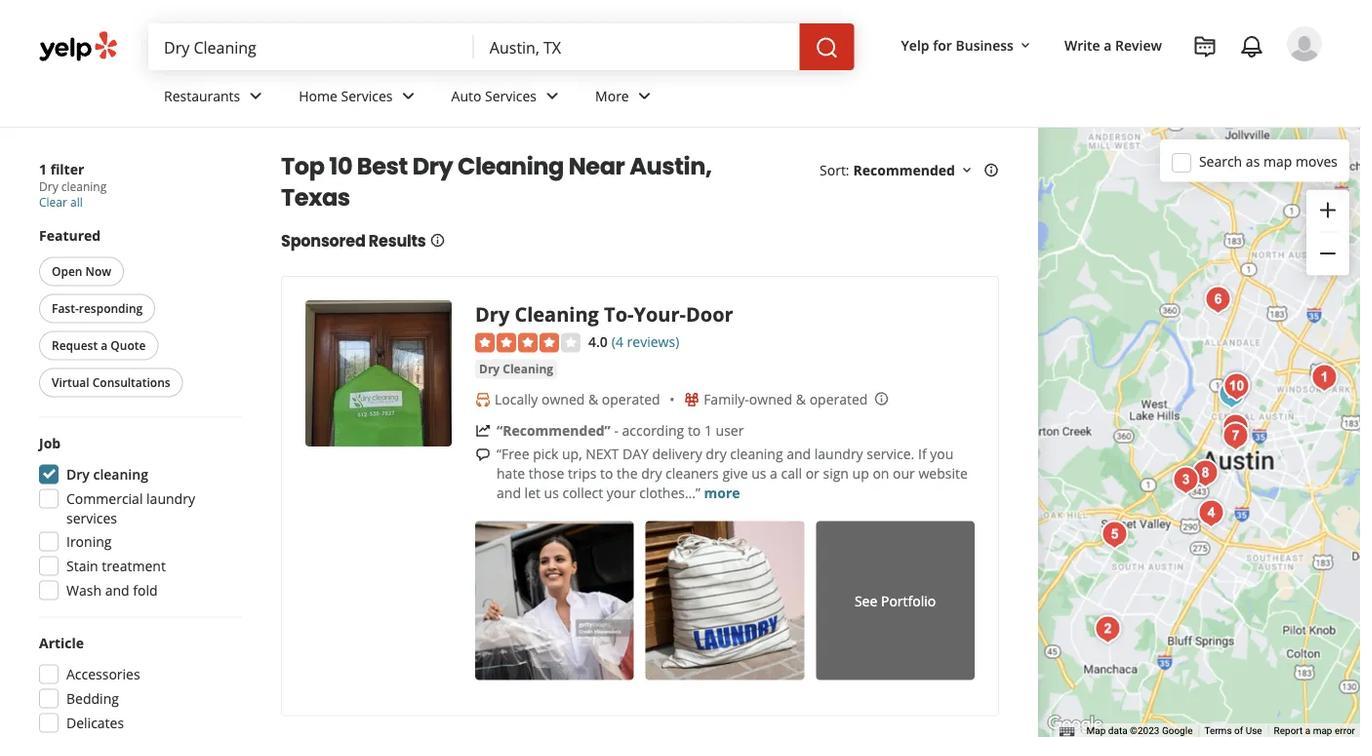 Task type: vqa. For each thing, say whether or not it's contained in the screenshot.
"Yelp for Business"
yes



Task type: locate. For each thing, give the bounding box(es) containing it.
request
[[52, 338, 98, 354]]

cleaning down filter
[[61, 179, 107, 195]]

map region
[[1001, 0, 1361, 738]]

fold
[[133, 582, 158, 600]]

3 24 chevron down v2 image from the left
[[633, 84, 656, 108]]

ruby a. image
[[1287, 26, 1322, 61]]

auto services link
[[436, 70, 580, 127]]

1 owned from the left
[[542, 391, 585, 409]]

dry up 4 star rating image
[[475, 301, 510, 327]]

1 horizontal spatial 24 chevron down v2 image
[[397, 84, 420, 108]]

services inside 'link'
[[341, 86, 393, 105]]

ian's dry cleaning & laundry delivery image
[[1305, 359, 1344, 398]]

recommended
[[853, 161, 955, 179]]

dry down user
[[706, 445, 727, 464]]

to inside "free pick up, next day delivery dry cleaning and laundry service. if you hate those trips to the dry cleaners give us a call or sign up on our website and let us collect your clothes…"
[[600, 465, 613, 483]]

"recommended" - according to 1 user
[[497, 422, 744, 440]]

moves
[[1296, 152, 1338, 171]]

a
[[1104, 36, 1112, 54], [101, 338, 108, 354], [770, 465, 778, 483], [1305, 726, 1311, 737]]

info icon image
[[874, 391, 889, 407], [874, 391, 889, 407]]

delicates
[[66, 714, 124, 733]]

dry cleaning
[[479, 361, 553, 377]]

2 owned from the left
[[749, 391, 793, 409]]

dry
[[706, 445, 727, 464], [641, 465, 662, 483]]

0 horizontal spatial owned
[[542, 391, 585, 409]]

more link
[[580, 70, 672, 127]]

None search field
[[148, 23, 858, 70]]

owned up "recommended"
[[542, 391, 585, 409]]

2 services from the left
[[485, 86, 537, 105]]

0 horizontal spatial map
[[1264, 152, 1292, 171]]

rick's cleaners image
[[1217, 367, 1256, 406], [1167, 461, 1206, 500]]

16 info v2 image
[[984, 162, 999, 178], [430, 233, 445, 248]]

0 horizontal spatial dry
[[641, 465, 662, 483]]

1 vertical spatial 16 chevron down v2 image
[[959, 162, 975, 178]]

24 chevron down v2 image
[[541, 84, 564, 108]]

4.0
[[588, 333, 608, 351]]

yelp for business button
[[893, 27, 1041, 62]]

us right let
[[544, 484, 559, 503]]

& right family-
[[796, 391, 806, 409]]

and down stain treatment
[[105, 582, 129, 600]]

featured
[[39, 226, 101, 245]]

& for family-
[[796, 391, 806, 409]]

notifications image
[[1240, 35, 1264, 59]]

1 operated from the left
[[602, 391, 660, 409]]

more
[[704, 484, 740, 503]]

google image
[[1043, 712, 1108, 738]]

us
[[752, 465, 766, 483], [544, 484, 559, 503]]

2 operated from the left
[[810, 391, 868, 409]]

to down next
[[600, 465, 613, 483]]

2 24 chevron down v2 image from the left
[[397, 84, 420, 108]]

1 left user
[[704, 422, 712, 440]]

services
[[341, 86, 393, 105], [485, 86, 537, 105]]

zoom in image
[[1316, 199, 1340, 222]]

0 horizontal spatial services
[[341, 86, 393, 105]]

google
[[1162, 726, 1193, 737]]

2 vertical spatial and
[[105, 582, 129, 600]]

dry right the best
[[412, 150, 453, 183]]

1 vertical spatial laundry
[[146, 490, 195, 508]]

1 horizontal spatial 16 chevron down v2 image
[[1018, 38, 1033, 53]]

cleaning inside "free pick up, next day delivery dry cleaning and laundry service. if you hate those trips to the dry cleaners give us a call or sign up on our website and let us collect your clothes…"
[[730, 445, 783, 464]]

owned for family-
[[749, 391, 793, 409]]

map for moves
[[1264, 152, 1292, 171]]

austin,
[[630, 150, 712, 183]]

1 vertical spatial to
[[600, 465, 613, 483]]

0 horizontal spatial 16 chevron down v2 image
[[959, 162, 975, 178]]

featured group
[[35, 226, 242, 402]]

cleaning down 4 star rating image
[[503, 361, 553, 377]]

©2023
[[1130, 726, 1160, 737]]

zips cleaners image
[[1186, 454, 1225, 493]]

dry cleaning button
[[475, 360, 557, 379]]

16 chevron down v2 image inside recommended dropdown button
[[959, 162, 975, 178]]

if
[[918, 445, 927, 464]]

and down hate
[[497, 484, 521, 503]]

16 family owned v2 image
[[684, 392, 700, 408]]

1 24 chevron down v2 image from the left
[[244, 84, 268, 108]]

map for error
[[1313, 726, 1333, 737]]

24 chevron down v2 image inside more link
[[633, 84, 656, 108]]

1 vertical spatial map
[[1313, 726, 1333, 737]]

restaurants link
[[148, 70, 283, 127]]

1 filter dry cleaning clear all
[[39, 160, 107, 210]]

you
[[930, 445, 954, 464]]

fast-responding
[[52, 301, 143, 317]]

0 horizontal spatial to
[[600, 465, 613, 483]]

data
[[1108, 726, 1128, 737]]

0 vertical spatial rick's cleaners image
[[1217, 367, 1256, 406]]

dry right the
[[641, 465, 662, 483]]

1 vertical spatial 1
[[704, 422, 712, 440]]

all
[[70, 194, 83, 210]]

0 horizontal spatial and
[[105, 582, 129, 600]]

group
[[1307, 190, 1350, 276], [33, 434, 242, 607], [33, 634, 242, 738]]

0 horizontal spatial operated
[[602, 391, 660, 409]]

give
[[723, 465, 748, 483]]

service.
[[867, 445, 915, 464]]

24 chevron down v2 image right restaurants
[[244, 84, 268, 108]]

24 chevron down v2 image inside home services 'link'
[[397, 84, 420, 108]]

1 left filter
[[39, 160, 47, 178]]

cleaning inside button
[[503, 361, 553, 377]]

owned for locally
[[542, 391, 585, 409]]

cleaning down auto services link
[[458, 150, 564, 183]]

owned up call
[[749, 391, 793, 409]]

0 vertical spatial 1
[[39, 160, 47, 178]]

0 horizontal spatial laundry
[[146, 490, 195, 508]]

laundry right commercial
[[146, 490, 195, 508]]

1 none field from the left
[[164, 36, 458, 58]]

dry for dry cleaning to-your-door
[[475, 301, 510, 327]]

1 services from the left
[[341, 86, 393, 105]]

16 info v2 image right recommended dropdown button on the top right
[[984, 162, 999, 178]]

1 & from the left
[[588, 391, 598, 409]]

2 none field from the left
[[490, 36, 784, 58]]

dry
[[412, 150, 453, 183], [39, 179, 58, 195], [475, 301, 510, 327], [479, 361, 500, 377], [66, 465, 90, 484]]

operated up the sign
[[810, 391, 868, 409]]

0 vertical spatial map
[[1264, 152, 1292, 171]]

auto services
[[451, 86, 537, 105]]

dry inside button
[[479, 361, 500, 377]]

keyboard shortcuts image
[[1059, 727, 1075, 737]]

Find text field
[[164, 36, 458, 58]]

reviews)
[[627, 333, 680, 351]]

1 horizontal spatial and
[[497, 484, 521, 503]]

a right report
[[1305, 726, 1311, 737]]

2 & from the left
[[796, 391, 806, 409]]

16 locally owned v2 image
[[475, 392, 491, 408]]

commercial
[[66, 490, 143, 508]]

projects image
[[1193, 35, 1217, 59]]

services for auto services
[[485, 86, 537, 105]]

to up delivery
[[688, 422, 701, 440]]

services right the home
[[341, 86, 393, 105]]

16 info v2 image right results
[[430, 233, 445, 248]]

1 horizontal spatial 16 info v2 image
[[984, 162, 999, 178]]

1 horizontal spatial rick's cleaners image
[[1217, 367, 1256, 406]]

24 chevron down v2 image right more
[[633, 84, 656, 108]]

0 vertical spatial group
[[1307, 190, 1350, 276]]

press cleaners image
[[1216, 417, 1255, 456]]

a inside button
[[101, 338, 108, 354]]

0 vertical spatial cleaning
[[458, 150, 564, 183]]

2 vertical spatial cleaning
[[503, 361, 553, 377]]

(4 reviews) link
[[612, 331, 680, 352]]

0 horizontal spatial rick's cleaners image
[[1167, 461, 1206, 500]]

up,
[[562, 445, 582, 464]]

24 chevron down v2 image left auto
[[397, 84, 420, 108]]

cleaning inside top 10 best dry cleaning near austin, texas
[[458, 150, 564, 183]]

map
[[1087, 726, 1106, 737]]

our
[[893, 465, 915, 483]]

cleaning up commercial
[[93, 465, 148, 484]]

10
[[329, 150, 352, 183]]

0 vertical spatial and
[[787, 445, 811, 464]]

0 horizontal spatial 16 info v2 image
[[430, 233, 445, 248]]

1 horizontal spatial none field
[[490, 36, 784, 58]]

0 horizontal spatial &
[[588, 391, 598, 409]]

group containing article
[[33, 634, 242, 738]]

operated for family-owned & operated
[[810, 391, 868, 409]]

& up "recommended" - according to 1 user
[[588, 391, 598, 409]]

24 chevron down v2 image
[[244, 84, 268, 108], [397, 84, 420, 108], [633, 84, 656, 108]]

0 horizontal spatial 24 chevron down v2 image
[[244, 84, 268, 108]]

see portfolio link
[[816, 522, 975, 680]]

0 vertical spatial us
[[752, 465, 766, 483]]

clear all link
[[39, 194, 83, 210]]

business categories element
[[148, 70, 1322, 127]]

a left call
[[770, 465, 778, 483]]

business
[[956, 36, 1014, 54]]

dry inside group
[[66, 465, 90, 484]]

open now button
[[39, 257, 124, 286]]

laundry up the sign
[[815, 445, 863, 464]]

1 horizontal spatial &
[[796, 391, 806, 409]]

cleaning up give
[[730, 445, 783, 464]]

pick
[[533, 445, 559, 464]]

2 horizontal spatial 24 chevron down v2 image
[[633, 84, 656, 108]]

call
[[781, 465, 802, 483]]

1 horizontal spatial to
[[688, 422, 701, 440]]

virtual consultations
[[52, 375, 170, 391]]

map right "as"
[[1264, 152, 1292, 171]]

1 vertical spatial 16 info v2 image
[[430, 233, 445, 248]]

garnett lewis cleaners image
[[1199, 281, 1238, 320]]

a left quote
[[101, 338, 108, 354]]

operated up "recommended" - according to 1 user
[[602, 391, 660, 409]]

0 vertical spatial to
[[688, 422, 701, 440]]

review
[[1115, 36, 1162, 54]]

dry cleaning
[[66, 465, 148, 484]]

map left error
[[1313, 726, 1333, 737]]

none field up the home
[[164, 36, 458, 58]]

1 horizontal spatial operated
[[810, 391, 868, 409]]

1 vertical spatial group
[[33, 434, 242, 607]]

sponsored results
[[281, 230, 426, 252]]

more
[[595, 86, 629, 105]]

stain
[[66, 557, 98, 576]]

"free pick up, next day delivery dry cleaning and laundry service. if you hate those trips to the dry cleaners give us a call or sign up on our website and let us collect your clothes…"
[[497, 445, 968, 503]]

16 chevron down v2 image right recommended
[[959, 162, 975, 178]]

top
[[281, 150, 325, 183]]

dry down filter
[[39, 179, 58, 195]]

0 horizontal spatial 1
[[39, 160, 47, 178]]

terms
[[1205, 726, 1232, 737]]

none field find
[[164, 36, 458, 58]]

4 star rating image
[[475, 333, 581, 353]]

family-owned & operated
[[704, 391, 868, 409]]

services left 24 chevron down v2 icon
[[485, 86, 537, 105]]

1 horizontal spatial map
[[1313, 726, 1333, 737]]

16 chevron down v2 image right "business"
[[1018, 38, 1033, 53]]

cleaning up 4 star rating image
[[515, 301, 599, 327]]

&
[[588, 391, 598, 409], [796, 391, 806, 409]]

1 horizontal spatial owned
[[749, 391, 793, 409]]

cleaning
[[458, 150, 564, 183], [515, 301, 599, 327], [503, 361, 553, 377]]

0 vertical spatial 16 chevron down v2 image
[[1018, 38, 1033, 53]]

24 chevron down v2 image for more
[[633, 84, 656, 108]]

dry up commercial
[[66, 465, 90, 484]]

1 horizontal spatial laundry
[[815, 445, 863, 464]]

1 horizontal spatial services
[[485, 86, 537, 105]]

1 vertical spatial cleaning
[[730, 445, 783, 464]]

dry cleaning to-your-door link
[[475, 301, 734, 327]]

0 horizontal spatial us
[[544, 484, 559, 503]]

and up call
[[787, 445, 811, 464]]

quote
[[111, 338, 146, 354]]

us right give
[[752, 465, 766, 483]]

report
[[1274, 726, 1303, 737]]

near
[[569, 150, 625, 183]]

0 vertical spatial cleaning
[[61, 179, 107, 195]]

16 chevron down v2 image
[[1018, 38, 1033, 53], [959, 162, 975, 178]]

24 chevron down v2 image inside restaurants link
[[244, 84, 268, 108]]

2 horizontal spatial and
[[787, 445, 811, 464]]

locally owned & operated
[[495, 391, 660, 409]]

1 horizontal spatial dry
[[706, 445, 727, 464]]

0 horizontal spatial none field
[[164, 36, 458, 58]]

map data ©2023 google
[[1087, 726, 1193, 737]]

None field
[[164, 36, 458, 58], [490, 36, 784, 58]]

the folde image
[[1089, 610, 1128, 649]]

dry up 16 locally owned v2 image
[[479, 361, 500, 377]]

a right write
[[1104, 36, 1112, 54]]

write
[[1065, 36, 1100, 54]]

16 chevron down v2 image inside the yelp for business button
[[1018, 38, 1033, 53]]

best
[[357, 150, 408, 183]]

none field up more link at the top left
[[490, 36, 784, 58]]

1
[[39, 160, 47, 178], [704, 422, 712, 440]]

1 vertical spatial cleaning
[[515, 301, 599, 327]]

auto
[[451, 86, 481, 105]]

0 vertical spatial laundry
[[815, 445, 863, 464]]

2 vertical spatial group
[[33, 634, 242, 738]]



Task type: describe. For each thing, give the bounding box(es) containing it.
sign
[[823, 465, 849, 483]]

16 chevron down v2 image for recommended
[[959, 162, 975, 178]]

home
[[299, 86, 338, 105]]

recommended button
[[853, 161, 975, 179]]

delivery
[[652, 445, 702, 464]]

family-
[[704, 391, 749, 409]]

on
[[873, 465, 889, 483]]

dry for dry cleaning
[[479, 361, 500, 377]]

sponsored
[[281, 230, 366, 252]]

article
[[39, 634, 84, 653]]

(4 reviews)
[[612, 333, 680, 351]]

your-
[[634, 301, 686, 327]]

hate
[[497, 465, 525, 483]]

dry cleaning link
[[475, 360, 557, 379]]

1 vertical spatial and
[[497, 484, 521, 503]]

soco cleaners & alterations image
[[1192, 494, 1231, 533]]

wash and fold
[[66, 582, 158, 600]]

1 horizontal spatial 1
[[704, 422, 712, 440]]

those
[[529, 465, 564, 483]]

filter
[[50, 160, 84, 178]]

clear
[[39, 194, 67, 210]]

0 vertical spatial dry
[[706, 445, 727, 464]]

let
[[525, 484, 541, 503]]

commercial laundry services
[[66, 490, 195, 528]]

wash
[[66, 582, 102, 600]]

none field the "near"
[[490, 36, 784, 58]]

or
[[806, 465, 820, 483]]

cleaning for dry cleaning to-your-door
[[515, 301, 599, 327]]

cathy's cleaners & alterations image
[[1212, 375, 1251, 414]]

terms of use link
[[1205, 726, 1262, 737]]

dry for dry cleaning
[[66, 465, 90, 484]]

door
[[686, 301, 734, 327]]

1 horizontal spatial us
[[752, 465, 766, 483]]

martinizing dry cleaning image
[[1216, 408, 1255, 447]]

laundry inside commercial laundry services
[[146, 490, 195, 508]]

& for locally
[[588, 391, 598, 409]]

collect
[[563, 484, 603, 503]]

dry inside 1 filter dry cleaning clear all
[[39, 179, 58, 195]]

of
[[1234, 726, 1243, 737]]

for
[[933, 36, 952, 54]]

4.0 link
[[588, 331, 608, 352]]

operated for locally owned & operated
[[602, 391, 660, 409]]

16 trending v2 image
[[475, 424, 491, 439]]

yelp for business
[[901, 36, 1014, 54]]

top 10 best dry cleaning near austin, texas
[[281, 150, 712, 214]]

use
[[1246, 726, 1262, 737]]

next
[[586, 445, 619, 464]]

write a review link
[[1057, 27, 1170, 62]]

accessories
[[66, 666, 140, 684]]

0 vertical spatial 16 info v2 image
[[984, 162, 999, 178]]

report a map error link
[[1274, 726, 1355, 737]]

"recommended"
[[497, 422, 611, 440]]

fast-responding button
[[39, 294, 155, 323]]

24 chevron down v2 image for home services
[[397, 84, 420, 108]]

Near text field
[[490, 36, 784, 58]]

virtual consultations button
[[39, 368, 183, 398]]

cleaners
[[666, 465, 719, 483]]

fast-
[[52, 301, 79, 317]]

open now
[[52, 263, 111, 280]]

-
[[614, 422, 619, 440]]

services for home services
[[341, 86, 393, 105]]

a inside "free pick up, next day delivery dry cleaning and laundry service. if you hate those trips to the dry cleaners give us a call or sign up on our website and let us collect your clothes…"
[[770, 465, 778, 483]]

according
[[622, 422, 684, 440]]

stain treatment
[[66, 557, 166, 576]]

open
[[52, 263, 82, 280]]

request a quote button
[[39, 331, 158, 361]]

your
[[607, 484, 636, 503]]

home services link
[[283, 70, 436, 127]]

ironing
[[66, 533, 112, 551]]

"free
[[497, 445, 529, 464]]

up
[[852, 465, 869, 483]]

zoom out image
[[1316, 242, 1340, 265]]

results
[[369, 230, 426, 252]]

rick's cleaners image
[[1217, 367, 1256, 406]]

treatment
[[102, 557, 166, 576]]

cleaning inside 1 filter dry cleaning clear all
[[61, 179, 107, 195]]

1 vertical spatial dry
[[641, 465, 662, 483]]

yelp
[[901, 36, 930, 54]]

user
[[716, 422, 744, 440]]

search as map moves
[[1199, 152, 1338, 171]]

dry inside top 10 best dry cleaning near austin, texas
[[412, 150, 453, 183]]

2 vertical spatial cleaning
[[93, 465, 148, 484]]

zips cleaners image
[[1095, 516, 1134, 555]]

virtual
[[52, 375, 89, 391]]

1 inside 1 filter dry cleaning clear all
[[39, 160, 47, 178]]

consultations
[[92, 375, 170, 391]]

restaurants
[[164, 86, 240, 105]]

laundry inside "free pick up, next day delivery dry cleaning and laundry service. if you hate those trips to the dry cleaners give us a call or sign up on our website and let us collect your clothes…"
[[815, 445, 863, 464]]

24 chevron down v2 image for restaurants
[[244, 84, 268, 108]]

search
[[1199, 152, 1242, 171]]

1 vertical spatial us
[[544, 484, 559, 503]]

website
[[919, 465, 968, 483]]

locally
[[495, 391, 538, 409]]

a for request
[[101, 338, 108, 354]]

the
[[617, 465, 638, 483]]

write a review
[[1065, 36, 1162, 54]]

group containing job
[[33, 434, 242, 607]]

user actions element
[[886, 24, 1350, 144]]

a for report
[[1305, 726, 1311, 737]]

trips
[[568, 465, 597, 483]]

job
[[39, 434, 61, 453]]

day
[[623, 445, 649, 464]]

see
[[855, 592, 878, 610]]

cleaning for dry cleaning
[[503, 361, 553, 377]]

dry cleaning to-your-door image
[[305, 301, 452, 447]]

search image
[[815, 36, 839, 60]]

a for write
[[1104, 36, 1112, 54]]

(4
[[612, 333, 624, 351]]

responding
[[79, 301, 143, 317]]

error
[[1335, 726, 1355, 737]]

16 chevron down v2 image for yelp for business
[[1018, 38, 1033, 53]]

1 vertical spatial rick's cleaners image
[[1167, 461, 1206, 500]]

bedding
[[66, 690, 119, 708]]

16 speech v2 image
[[475, 447, 491, 463]]

to-
[[604, 301, 634, 327]]



